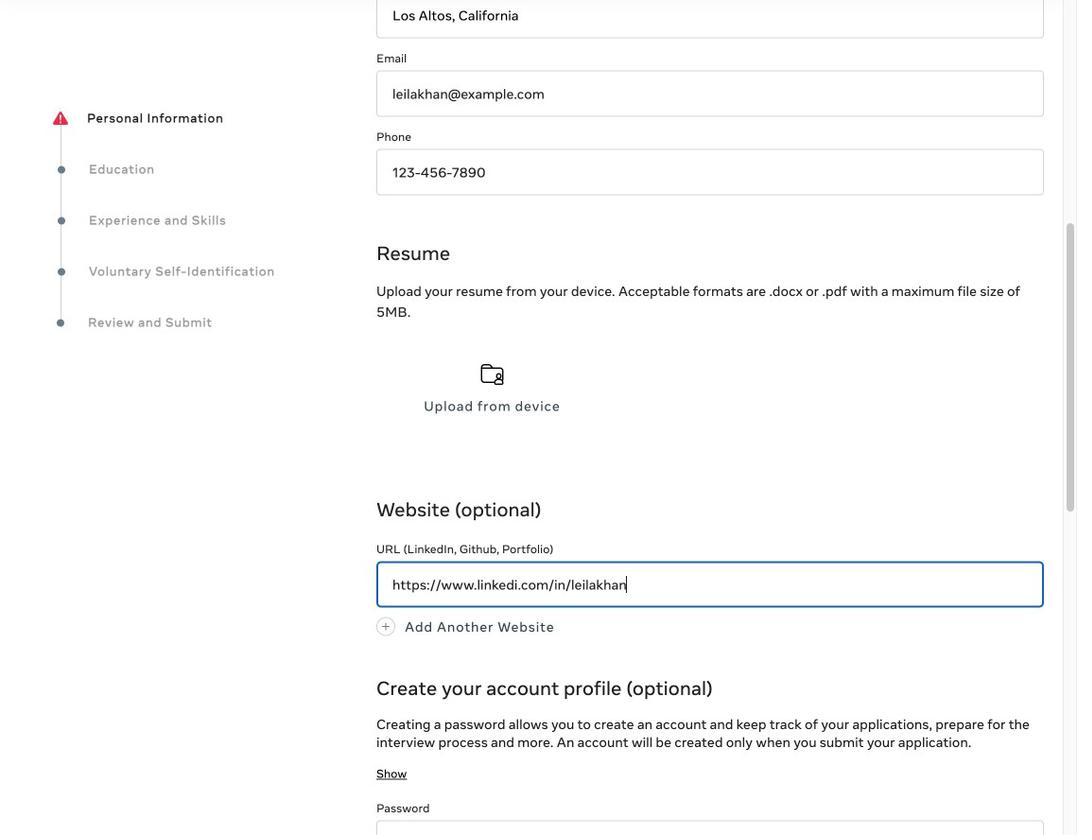 Task type: locate. For each thing, give the bounding box(es) containing it.
Phone text field
[[377, 149, 1045, 195]]

None password field
[[377, 821, 1045, 835]]

URL (LinkedIn, Github, Portfolio) text field
[[377, 562, 1045, 608]]

Email text field
[[377, 71, 1045, 117]]



Task type: vqa. For each thing, say whether or not it's contained in the screenshot.
Location text field
yes



Task type: describe. For each thing, give the bounding box(es) containing it.
Location text field
[[377, 0, 1045, 38]]



